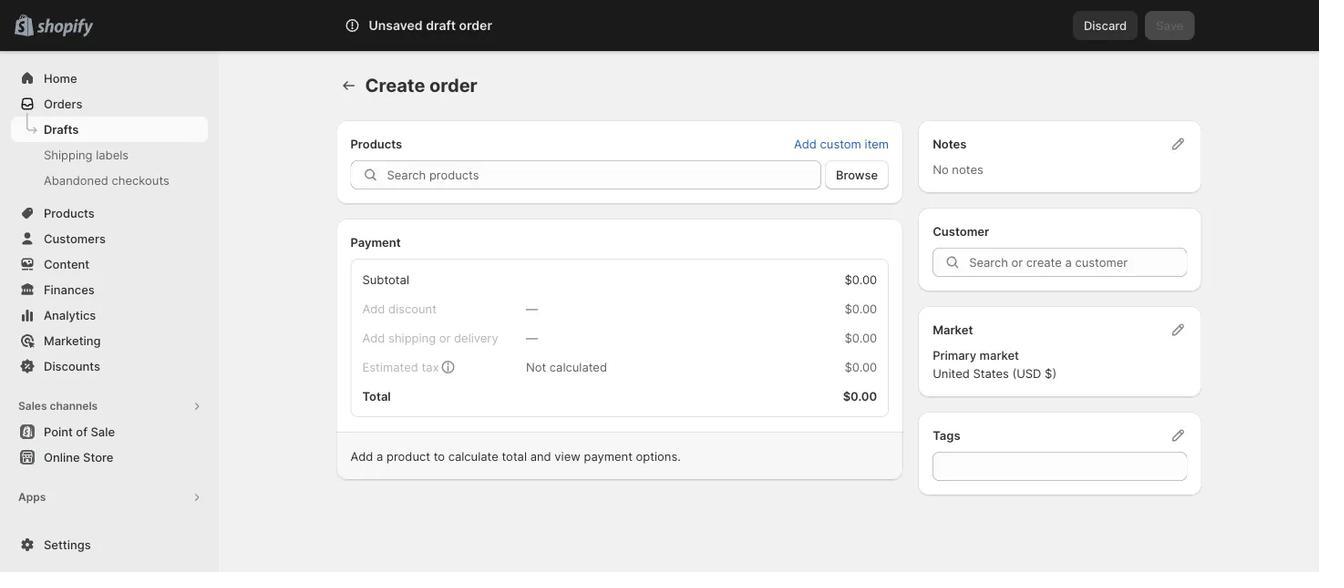 Task type: describe. For each thing, give the bounding box(es) containing it.
create
[[365, 74, 425, 97]]

browse
[[836, 168, 878, 182]]

apps
[[18, 491, 46, 504]]

calculate
[[448, 449, 498, 464]]

search button
[[395, 11, 924, 40]]

to
[[434, 449, 445, 464]]

online store button
[[0, 445, 219, 470]]

no notes
[[933, 162, 983, 176]]

market
[[933, 323, 973, 337]]

browse button
[[825, 160, 889, 190]]

and
[[530, 449, 551, 464]]

settings
[[44, 538, 91, 552]]

create order
[[365, 74, 477, 97]]

point of sale link
[[11, 419, 208, 445]]

settings link
[[11, 532, 208, 558]]

discard link
[[1073, 11, 1138, 40]]

notes
[[952, 162, 983, 176]]

unsaved
[[369, 18, 423, 33]]

Search products text field
[[387, 160, 821, 190]]

a
[[377, 449, 383, 464]]

channels
[[50, 400, 98, 413]]

draft
[[426, 18, 456, 33]]

item
[[865, 137, 889, 151]]

discounts
[[44, 359, 100, 373]]

orders link
[[11, 91, 208, 117]]

1 vertical spatial products
[[44, 206, 95, 220]]

shipping labels link
[[11, 142, 208, 168]]

point of sale button
[[0, 419, 219, 445]]

0 vertical spatial order
[[459, 18, 492, 33]]

total
[[362, 389, 391, 403]]

marketing
[[44, 334, 101, 348]]

sales
[[18, 400, 47, 413]]

search
[[425, 18, 464, 32]]

states
[[973, 366, 1009, 381]]

abandoned checkouts
[[44, 173, 169, 187]]

online
[[44, 450, 80, 464]]

not calculated
[[526, 360, 607, 374]]

home link
[[11, 66, 208, 91]]

customers
[[44, 232, 106, 246]]

home
[[44, 71, 77, 85]]

calculated
[[550, 360, 607, 374]]

content link
[[11, 252, 208, 277]]

point
[[44, 425, 73, 439]]

sale
[[91, 425, 115, 439]]

notes
[[933, 137, 967, 151]]

2 — from the top
[[526, 331, 538, 345]]

payment
[[351, 235, 401, 249]]

primary
[[933, 348, 976, 362]]

store
[[83, 450, 113, 464]]

options.
[[636, 449, 681, 464]]

1 horizontal spatial products
[[351, 137, 402, 151]]

drafts
[[44, 122, 79, 136]]

drafts link
[[11, 117, 208, 142]]



Task type: locate. For each thing, give the bounding box(es) containing it.
checkouts
[[112, 173, 169, 187]]

discounts link
[[11, 354, 208, 379]]

point of sale
[[44, 425, 115, 439]]

analytics
[[44, 308, 96, 322]]

analytics link
[[11, 303, 208, 328]]

sales channels button
[[11, 394, 208, 419]]

1 — from the top
[[526, 302, 538, 316]]

0 vertical spatial add
[[794, 137, 817, 151]]

add left custom
[[794, 137, 817, 151]]

shopify image
[[37, 19, 93, 37]]

abandoned checkouts link
[[11, 168, 208, 193]]

primary market united states (usd $)
[[933, 348, 1057, 381]]

Search or create a customer text field
[[969, 248, 1187, 277]]

custom
[[820, 137, 861, 151]]

of
[[76, 425, 87, 439]]

shipping labels
[[44, 148, 129, 162]]

1 vertical spatial add
[[351, 449, 373, 464]]

add
[[794, 137, 817, 151], [351, 449, 373, 464]]

add left a
[[351, 449, 373, 464]]

online store
[[44, 450, 113, 464]]

product
[[387, 449, 430, 464]]

customer
[[933, 224, 989, 238]]

payment
[[584, 449, 633, 464]]

online store link
[[11, 445, 208, 470]]

products link
[[11, 201, 208, 226]]

add for add a product to calculate total and view payment options.
[[351, 449, 373, 464]]

1 horizontal spatial add
[[794, 137, 817, 151]]

add custom item
[[794, 137, 889, 151]]

order
[[459, 18, 492, 33], [429, 74, 477, 97]]

save
[[1156, 18, 1184, 32]]

not
[[526, 360, 546, 374]]

0 vertical spatial products
[[351, 137, 402, 151]]

products down create
[[351, 137, 402, 151]]

market
[[980, 348, 1019, 362]]

customers link
[[11, 226, 208, 252]]

no
[[933, 162, 949, 176]]

order right draft at the left
[[459, 18, 492, 33]]

add custom item button
[[783, 131, 900, 157]]

1 vertical spatial —
[[526, 331, 538, 345]]

shipping
[[44, 148, 93, 162]]

0 vertical spatial —
[[526, 302, 538, 316]]

add inside button
[[794, 137, 817, 151]]

discard
[[1084, 18, 1127, 32]]

0 horizontal spatial add
[[351, 449, 373, 464]]

unsaved draft order
[[369, 18, 492, 33]]

finances
[[44, 283, 95, 297]]

tags
[[933, 428, 960, 443]]

content
[[44, 257, 89, 271]]

united
[[933, 366, 970, 381]]

total
[[502, 449, 527, 464]]

sales channels
[[18, 400, 98, 413]]

add a product to calculate total and view payment options.
[[351, 449, 681, 464]]

finances link
[[11, 277, 208, 303]]

products up customers
[[44, 206, 95, 220]]

add for add custom item
[[794, 137, 817, 151]]

labels
[[96, 148, 129, 162]]

(usd
[[1012, 366, 1041, 381]]

marketing link
[[11, 328, 208, 354]]

abandoned
[[44, 173, 108, 187]]

—
[[526, 302, 538, 316], [526, 331, 538, 345]]

order right create
[[429, 74, 477, 97]]

save button
[[1145, 11, 1195, 40]]

$)
[[1045, 366, 1057, 381]]

1 vertical spatial order
[[429, 74, 477, 97]]

subtotal
[[362, 273, 409, 287]]

apps button
[[11, 485, 208, 511]]

products
[[351, 137, 402, 151], [44, 206, 95, 220]]

view
[[555, 449, 581, 464]]

$0.00
[[845, 273, 877, 287], [845, 302, 877, 316], [845, 331, 877, 345], [845, 360, 877, 374], [843, 389, 877, 403]]

orders
[[44, 97, 82, 111]]

0 horizontal spatial products
[[44, 206, 95, 220]]

None text field
[[933, 452, 1187, 481]]



Task type: vqa. For each thing, say whether or not it's contained in the screenshot.
the Not calculated
yes



